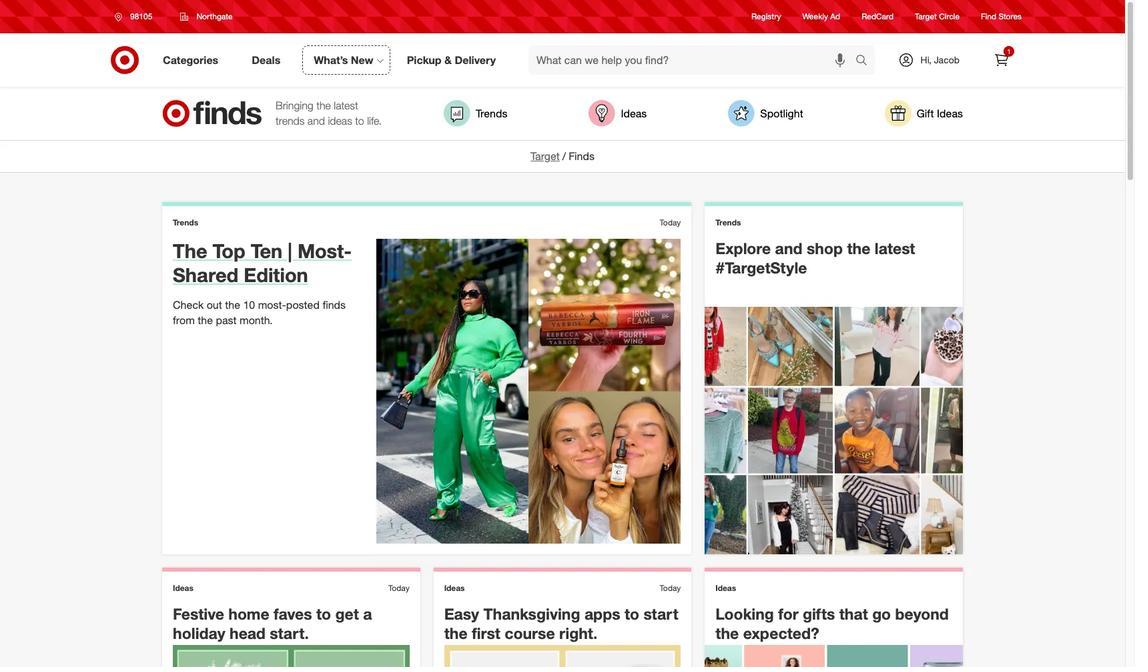 Task type: describe. For each thing, give the bounding box(es) containing it.
shop
[[807, 239, 843, 258]]

start.
[[270, 624, 309, 642]]

out
[[207, 299, 222, 312]]

delivery
[[455, 53, 496, 66]]

that
[[839, 604, 868, 623]]

spotlight link
[[728, 100, 803, 127]]

search
[[849, 54, 881, 68]]

to for the
[[625, 604, 639, 623]]

What can we help you find? suggestions appear below search field
[[529, 45, 858, 75]]

the down "out"
[[198, 314, 213, 327]]

easy thanksgiving apps to start the first course right.
[[444, 604, 678, 642]]

go
[[872, 604, 891, 623]]

stores
[[999, 12, 1022, 22]]

the inside bringing the latest trends and ideas to life.
[[316, 99, 331, 112]]

target / finds
[[531, 149, 594, 163]]

weekly
[[802, 12, 828, 22]]

gift ideas
[[917, 106, 963, 120]]

beyond
[[895, 604, 949, 623]]

target circle
[[915, 12, 960, 22]]

pickup
[[407, 53, 441, 66]]

redcard
[[862, 12, 893, 22]]

apps
[[584, 604, 620, 623]]

/
[[562, 149, 566, 163]]

categories link
[[151, 45, 235, 75]]

ideas
[[328, 114, 352, 127]]

northgate
[[196, 11, 233, 21]]

easy
[[444, 604, 479, 623]]

and inside bringing the latest trends and ideas to life.
[[308, 114, 325, 127]]

0 horizontal spatial trends
[[173, 217, 198, 227]]

what's
[[314, 53, 348, 66]]

find
[[981, 12, 996, 22]]

the inside looking for gifts that go beyond the expected?
[[716, 624, 739, 642]]

faves
[[274, 604, 312, 623]]

hi, jacob
[[921, 54, 960, 65]]

most-
[[258, 299, 286, 312]]

pickup & delivery
[[407, 53, 496, 66]]

trends
[[276, 114, 305, 127]]

the top ten | most-shared edition image
[[376, 239, 681, 544]]

2 horizontal spatial trends
[[716, 217, 741, 227]]

what's new
[[314, 53, 373, 66]]

registry link
[[751, 11, 781, 22]]

the
[[173, 239, 207, 263]]

explore
[[716, 239, 771, 258]]

gift
[[917, 106, 934, 120]]

ideas link
[[589, 100, 647, 127]]

the left "10"
[[225, 299, 240, 312]]

1 link
[[987, 45, 1016, 75]]

search button
[[849, 45, 881, 77]]

finds
[[569, 149, 594, 163]]

98105 button
[[106, 5, 166, 29]]

latest inside explore and shop the latest #targetstyle
[[875, 239, 915, 258]]

target for target / finds
[[531, 149, 560, 163]]

home
[[228, 604, 269, 623]]

ten
[[251, 239, 282, 263]]

find stores
[[981, 12, 1022, 22]]

for
[[778, 604, 798, 623]]

today for festive home faves to get a holiday head start.
[[388, 583, 409, 593]]

98105
[[130, 11, 152, 21]]

bringing the latest trends and ideas to life.
[[276, 99, 382, 127]]

most-
[[298, 239, 352, 263]]

the inside easy thanksgiving apps to start the first course right.
[[444, 624, 467, 642]]

bringing
[[276, 99, 313, 112]]

ad
[[830, 12, 840, 22]]

festive
[[173, 604, 224, 623]]

trends link
[[444, 100, 507, 127]]

first
[[472, 624, 500, 642]]

1
[[1007, 47, 1011, 55]]

gift ideas link
[[885, 100, 963, 127]]

festive home faves to get a holiday head start.
[[173, 604, 372, 642]]

easy thanksgiving apps to start the first course right. image
[[444, 646, 681, 667]]

northgate button
[[172, 5, 241, 29]]



Task type: vqa. For each thing, say whether or not it's contained in the screenshot.
Plan A Space With This Item
no



Task type: locate. For each thing, give the bounding box(es) containing it.
circle
[[939, 12, 960, 22]]

target link
[[531, 149, 560, 163]]

trends down delivery
[[476, 106, 507, 120]]

to inside 'festive home faves to get a holiday head start.'
[[316, 604, 331, 623]]

thanksgiving
[[483, 604, 580, 623]]

top
[[213, 239, 245, 263]]

right.
[[559, 624, 597, 642]]

0 horizontal spatial target
[[531, 149, 560, 163]]

hi,
[[921, 54, 931, 65]]

target for target circle
[[915, 12, 937, 22]]

check out the 10 most-posted finds from the past month.
[[173, 299, 346, 327]]

and
[[308, 114, 325, 127], [775, 239, 802, 258]]

deals
[[252, 53, 280, 66]]

trends up the
[[173, 217, 198, 227]]

to left life.
[[355, 114, 364, 127]]

0 horizontal spatial to
[[316, 604, 331, 623]]

past
[[216, 314, 237, 327]]

festive home faves to get a holiday head start. image
[[173, 646, 409, 667]]

weekly ad
[[802, 12, 840, 22]]

0 horizontal spatial latest
[[334, 99, 358, 112]]

from
[[173, 314, 195, 327]]

and inside explore and shop the latest #targetstyle
[[775, 239, 802, 258]]

to inside easy thanksgiving apps to start the first course right.
[[625, 604, 639, 623]]

0 vertical spatial target
[[915, 12, 937, 22]]

expected?
[[743, 624, 819, 642]]

spotlight
[[760, 106, 803, 120]]

collage of gift ideas image
[[705, 646, 963, 667]]

finds
[[323, 299, 346, 312]]

jacob
[[934, 54, 960, 65]]

pickup & delivery link
[[395, 45, 512, 75]]

1 horizontal spatial trends
[[476, 106, 507, 120]]

and up #targetstyle
[[775, 239, 802, 258]]

to inside bringing the latest trends and ideas to life.
[[355, 114, 364, 127]]

target finds image
[[162, 100, 262, 127]]

the right shop
[[847, 239, 870, 258]]

the
[[316, 99, 331, 112], [847, 239, 870, 258], [225, 299, 240, 312], [198, 314, 213, 327], [444, 624, 467, 642], [716, 624, 739, 642]]

10
[[243, 299, 255, 312]]

gifts
[[803, 604, 835, 623]]

month.
[[240, 314, 272, 327]]

redcard link
[[862, 11, 893, 22]]

#targetstyle
[[716, 258, 807, 277]]

collage of people showing off their #targetstyle image
[[705, 307, 963, 554]]

deals link
[[240, 45, 297, 75]]

target left '/'
[[531, 149, 560, 163]]

check
[[173, 299, 204, 312]]

today for easy thanksgiving apps to start the first course right.
[[660, 583, 681, 593]]

start
[[643, 604, 678, 623]]

the inside explore and shop the latest #targetstyle
[[847, 239, 870, 258]]

a
[[363, 604, 372, 623]]

to left get
[[316, 604, 331, 623]]

categories
[[163, 53, 218, 66]]

posted
[[286, 299, 320, 312]]

what's new link
[[302, 45, 390, 75]]

shared
[[173, 263, 238, 287]]

target
[[915, 12, 937, 22], [531, 149, 560, 163]]

weekly ad link
[[802, 11, 840, 22]]

1 vertical spatial and
[[775, 239, 802, 258]]

looking
[[716, 604, 774, 623]]

get
[[335, 604, 359, 623]]

1 horizontal spatial and
[[775, 239, 802, 258]]

1 horizontal spatial target
[[915, 12, 937, 22]]

registry
[[751, 12, 781, 22]]

latest inside bringing the latest trends and ideas to life.
[[334, 99, 358, 112]]

life.
[[367, 114, 382, 127]]

0 vertical spatial latest
[[334, 99, 358, 112]]

to for a
[[316, 604, 331, 623]]

0 vertical spatial and
[[308, 114, 325, 127]]

explore and shop the latest #targetstyle
[[716, 239, 915, 277]]

target left circle
[[915, 12, 937, 22]]

course
[[505, 624, 555, 642]]

the down looking
[[716, 624, 739, 642]]

holiday
[[173, 624, 225, 642]]

ideas
[[621, 106, 647, 120], [937, 106, 963, 120], [173, 583, 193, 593], [444, 583, 465, 593], [716, 583, 736, 593]]

head
[[230, 624, 265, 642]]

0 horizontal spatial and
[[308, 114, 325, 127]]

1 horizontal spatial latest
[[875, 239, 915, 258]]

find stores link
[[981, 11, 1022, 22]]

|
[[288, 239, 292, 263]]

1 vertical spatial latest
[[875, 239, 915, 258]]

looking for gifts that go beyond the expected?
[[716, 604, 949, 642]]

the down easy
[[444, 624, 467, 642]]

1 horizontal spatial to
[[355, 114, 364, 127]]

edition
[[244, 263, 308, 287]]

and left ideas
[[308, 114, 325, 127]]

&
[[444, 53, 452, 66]]

target circle link
[[915, 11, 960, 22]]

to left "start"
[[625, 604, 639, 623]]

today
[[660, 217, 681, 227], [388, 583, 409, 593], [660, 583, 681, 593]]

latest
[[334, 99, 358, 112], [875, 239, 915, 258]]

1 vertical spatial target
[[531, 149, 560, 163]]

2 horizontal spatial to
[[625, 604, 639, 623]]

the up ideas
[[316, 99, 331, 112]]

the top ten | most- shared edition
[[173, 239, 352, 287]]

trends up explore
[[716, 217, 741, 227]]

new
[[351, 53, 373, 66]]



